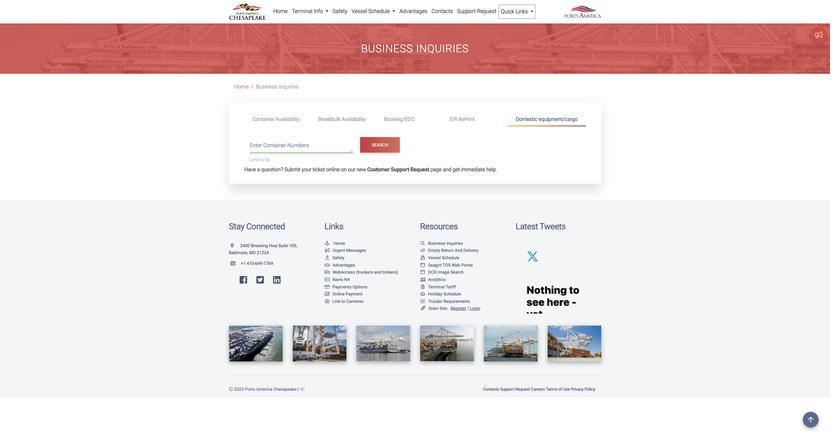 Task type: vqa. For each thing, say whether or not it's contained in the screenshot.
the top Contacts
yes



Task type: locate. For each thing, give the bounding box(es) containing it.
1 horizontal spatial availability
[[342, 116, 366, 122]]

schedule for ship icon
[[442, 255, 460, 260]]

search button
[[360, 137, 400, 153]]

online
[[326, 166, 340, 173]]

webaccess
[[333, 270, 355, 275]]

safety link down urgent
[[325, 255, 345, 260]]

0 vertical spatial business inquiries
[[361, 42, 469, 55]]

0 vertical spatial container
[[252, 116, 274, 122]]

latest
[[516, 221, 538, 232]]

search up 'customer'
[[372, 142, 388, 147]]

0 horizontal spatial home
[[234, 84, 249, 90]]

your
[[302, 166, 311, 173]]

1 vertical spatial to
[[342, 299, 345, 304]]

0 horizontal spatial vessel schedule link
[[350, 5, 398, 18]]

0 horizontal spatial vessel
[[352, 8, 367, 14]]

0 vertical spatial vessel
[[352, 8, 367, 14]]

terminal down analytics
[[428, 284, 445, 289]]

links
[[516, 8, 528, 15], [325, 221, 343, 232]]

copyright image
[[229, 387, 233, 392]]

file invoice image
[[420, 285, 426, 289]]

facebook square image
[[240, 276, 247, 284]]

safety right info at the top of the page
[[333, 8, 347, 14]]

info
[[314, 8, 323, 14]]

1 horizontal spatial advantages
[[400, 8, 427, 14]]

0 vertical spatial vessel schedule
[[352, 8, 391, 14]]

and left brokers)
[[374, 270, 381, 275]]

2 safety from the top
[[333, 255, 345, 260]]

0 vertical spatial inquiries
[[416, 42, 469, 55]]

immediate
[[461, 166, 485, 173]]

privacy policy link
[[570, 383, 596, 395]]

1 vertical spatial support
[[391, 166, 409, 173]]

go to top image
[[803, 412, 819, 428]]

privacy
[[571, 387, 584, 392]]

2 horizontal spatial home link
[[325, 241, 345, 246]]

0 horizontal spatial support
[[391, 166, 409, 173]]

bells image
[[420, 292, 426, 297]]

exchange image
[[420, 249, 426, 253]]

1 vertical spatial links
[[325, 221, 343, 232]]

seagirt tos web portal link
[[420, 263, 473, 268]]

vessel schedule link
[[350, 5, 398, 18], [420, 255, 460, 260]]

1 vertical spatial search
[[451, 270, 464, 275]]

0 vertical spatial request
[[477, 8, 497, 14]]

register
[[451, 306, 466, 311]]

1 vertical spatial vessel schedule link
[[420, 255, 460, 260]]

request left the quick
[[477, 8, 497, 14]]

and
[[455, 248, 463, 253]]

0 vertical spatial safety
[[333, 8, 347, 14]]

holiday schedule
[[428, 292, 461, 297]]

1 vertical spatial business
[[256, 84, 278, 90]]

support request
[[457, 8, 497, 14]]

1 vertical spatial inquiries
[[279, 84, 299, 90]]

ocr image search
[[428, 270, 464, 275]]

schedule for bells image
[[444, 292, 461, 297]]

1 vertical spatial terminal
[[428, 284, 445, 289]]

container storage image
[[325, 278, 330, 282]]

help.
[[487, 166, 497, 173]]

support request link
[[455, 5, 499, 18], [500, 383, 531, 395]]

n4
[[344, 277, 350, 282]]

1 horizontal spatial contacts
[[483, 387, 499, 392]]

0 vertical spatial contacts link
[[430, 5, 455, 18]]

support request link left the quick
[[455, 5, 499, 18]]

payments options
[[333, 284, 368, 289]]

0 horizontal spatial advantages link
[[325, 263, 355, 268]]

links right the quick
[[516, 8, 528, 15]]

latest tweets
[[516, 221, 566, 232]]

navis
[[333, 277, 343, 282]]

baltimore,
[[229, 250, 248, 255]]

1 horizontal spatial support
[[457, 8, 476, 14]]

1 vertical spatial |
[[298, 387, 299, 392]]

1 horizontal spatial search
[[451, 270, 464, 275]]

to
[[260, 157, 264, 162], [342, 299, 345, 304]]

1 vertical spatial request
[[410, 166, 429, 173]]

contacts
[[432, 8, 453, 14], [483, 387, 499, 392]]

0 vertical spatial safety link
[[331, 5, 350, 18]]

0 horizontal spatial terminal
[[292, 8, 313, 14]]

customer support request link
[[367, 166, 429, 173]]

1 vertical spatial safety
[[333, 255, 345, 260]]

| left login link
[[468, 306, 469, 311]]

vessel schedule
[[352, 8, 391, 14], [428, 255, 460, 260]]

2 availability from the left
[[342, 116, 366, 122]]

0 horizontal spatial vessel schedule
[[352, 8, 391, 14]]

1 vertical spatial support request link
[[500, 383, 531, 395]]

0 vertical spatial support request link
[[455, 5, 499, 18]]

safety link
[[331, 5, 350, 18], [325, 255, 345, 260]]

0 horizontal spatial search
[[372, 142, 388, 147]]

0 vertical spatial search
[[372, 142, 388, 147]]

home
[[273, 8, 288, 14], [234, 84, 249, 90], [334, 241, 345, 246]]

availability inside 'link'
[[276, 116, 300, 122]]

payment
[[346, 292, 363, 297]]

1 horizontal spatial advantages link
[[398, 5, 430, 18]]

1 vertical spatial and
[[374, 270, 381, 275]]

and left get
[[443, 166, 452, 173]]

1 horizontal spatial home link
[[271, 5, 290, 18]]

2 horizontal spatial request
[[515, 387, 530, 392]]

request left page
[[410, 166, 429, 173]]

have a question? submit your ticket online on our new customer support request page and get immediate help.
[[244, 166, 497, 173]]

2400 broening hwy suite 105, baltimore, md 21224
[[229, 243, 297, 255]]

0 horizontal spatial to
[[260, 157, 264, 162]]

2400 broening hwy suite 105, baltimore, md 21224 link
[[229, 243, 297, 255]]

0 horizontal spatial home link
[[234, 84, 249, 90]]

messages
[[346, 248, 366, 253]]

safety link for bottommost 'advantages' link
[[325, 255, 345, 260]]

1 availability from the left
[[276, 116, 300, 122]]

eir reprint
[[450, 116, 475, 122]]

1 horizontal spatial vessel schedule
[[428, 255, 460, 260]]

1 vertical spatial safety link
[[325, 255, 345, 260]]

0 vertical spatial terminal
[[292, 8, 313, 14]]

container up enter
[[252, 116, 274, 122]]

terminal tariff
[[428, 284, 456, 289]]

1 horizontal spatial and
[[443, 166, 452, 173]]

1 horizontal spatial terminal
[[428, 284, 445, 289]]

terminal for terminal tariff
[[428, 284, 445, 289]]

0 vertical spatial to
[[260, 157, 264, 162]]

stay connected
[[229, 221, 285, 232]]

1 vertical spatial business inquiries
[[256, 84, 299, 90]]

limit
[[250, 157, 259, 162]]

1 vertical spatial vessel
[[428, 255, 441, 260]]

0 vertical spatial support
[[457, 8, 476, 14]]

connected
[[246, 221, 285, 232]]

new
[[357, 166, 366, 173]]

|
[[468, 306, 469, 311], [298, 387, 299, 392]]

1 horizontal spatial home
[[273, 8, 288, 14]]

inquiries
[[416, 42, 469, 55], [279, 84, 299, 90], [447, 241, 463, 246]]

1 horizontal spatial contacts link
[[483, 383, 500, 395]]

2 vertical spatial support
[[500, 387, 514, 392]]

equipment/cargo
[[539, 116, 578, 122]]

truck container image
[[325, 271, 330, 275]]

1 vertical spatial contacts
[[483, 387, 499, 392]]

customer
[[367, 166, 390, 173]]

649-
[[255, 261, 264, 266]]

1 vertical spatial container
[[263, 142, 286, 149]]

0 horizontal spatial advantages
[[333, 263, 355, 268]]

1 horizontal spatial to
[[342, 299, 345, 304]]

and
[[443, 166, 452, 173], [374, 270, 381, 275]]

2 horizontal spatial business
[[428, 241, 446, 246]]

search down the web
[[451, 270, 464, 275]]

availability for breakbulk availability
[[342, 116, 366, 122]]

1 vertical spatial vessel schedule
[[428, 255, 460, 260]]

0 vertical spatial home
[[273, 8, 288, 14]]

return
[[441, 248, 454, 253]]

advantages link
[[398, 5, 430, 18], [325, 263, 355, 268]]

to right 'link'
[[342, 299, 345, 304]]

container up 50
[[263, 142, 286, 149]]

2 vertical spatial business
[[428, 241, 446, 246]]

navis n4
[[333, 277, 350, 282]]

availability up enter container numbers on the left top
[[276, 116, 300, 122]]

quick links
[[501, 8, 529, 15]]

safety down urgent
[[333, 255, 345, 260]]

home link for urgent messages link
[[325, 241, 345, 246]]

request
[[477, 8, 497, 14], [410, 166, 429, 173], [515, 387, 530, 392]]

search
[[372, 142, 388, 147], [451, 270, 464, 275]]

1 horizontal spatial links
[[516, 8, 528, 15]]

safety link right info at the top of the page
[[331, 5, 350, 18]]

0 vertical spatial contacts
[[432, 8, 453, 14]]

0 vertical spatial business
[[361, 42, 413, 55]]

seagirt tos web portal
[[428, 263, 473, 268]]

0 horizontal spatial support request link
[[455, 5, 499, 18]]

numbers
[[287, 142, 309, 149]]

contacts support request careers terms of use privacy policy
[[483, 387, 595, 392]]

credit card image
[[325, 285, 330, 289]]

0 horizontal spatial availability
[[276, 116, 300, 122]]

2 vertical spatial schedule
[[444, 292, 461, 297]]

+1
[[241, 261, 246, 266]]

empty return and delivery
[[428, 248, 479, 253]]

1 vertical spatial contacts link
[[483, 383, 500, 395]]

phone office image
[[231, 262, 241, 266]]

register link
[[449, 306, 466, 311]]

safety link for top vessel schedule link
[[331, 5, 350, 18]]

business
[[361, 42, 413, 55], [256, 84, 278, 90], [428, 241, 446, 246]]

availability right breakbulk
[[342, 116, 366, 122]]

1 horizontal spatial request
[[477, 8, 497, 14]]

business inquiries link
[[420, 241, 463, 246]]

search image
[[420, 242, 426, 246]]

links up anchor "image" on the bottom left of page
[[325, 221, 343, 232]]

terminal info
[[292, 8, 324, 14]]

to for cameras
[[342, 299, 345, 304]]

1 vertical spatial home
[[234, 84, 249, 90]]

2 vertical spatial request
[[515, 387, 530, 392]]

question?
[[261, 166, 283, 173]]

0 horizontal spatial contacts
[[432, 8, 453, 14]]

to left 50
[[260, 157, 264, 162]]

grain site: register | login
[[429, 306, 480, 311]]

1 horizontal spatial vessel schedule link
[[420, 255, 460, 260]]

submit
[[284, 166, 300, 173]]

| left sign in icon
[[298, 387, 299, 392]]

0 vertical spatial home link
[[271, 5, 290, 18]]

limit to 50
[[250, 157, 270, 162]]

2 vertical spatial home link
[[325, 241, 345, 246]]

home link for terminal info link
[[271, 5, 290, 18]]

bullhorn image
[[325, 249, 330, 253]]

link to cameras
[[333, 299, 364, 304]]

user hard hat image
[[325, 256, 330, 260]]

analytics
[[428, 277, 446, 282]]

request left careers
[[515, 387, 530, 392]]

broening
[[251, 243, 268, 248]]

linkedin image
[[273, 276, 281, 284]]

0 vertical spatial and
[[443, 166, 452, 173]]

camera image
[[325, 300, 330, 304]]

availability for container availability
[[276, 116, 300, 122]]

america
[[256, 387, 272, 392]]

0 horizontal spatial links
[[325, 221, 343, 232]]

410-
[[247, 261, 255, 266]]

brokers)
[[382, 270, 398, 275]]

eir
[[450, 116, 457, 122]]

0 horizontal spatial contacts link
[[430, 5, 455, 18]]

2 horizontal spatial home
[[334, 241, 345, 246]]

webaccess (truckers and brokers) link
[[325, 270, 398, 275]]

grain
[[429, 306, 439, 311]]

container
[[252, 116, 274, 122], [263, 142, 286, 149]]

urgent messages
[[333, 248, 366, 253]]

terminal left info at the top of the page
[[292, 8, 313, 14]]

1 vertical spatial schedule
[[442, 255, 460, 260]]

2023 ports america chesapeake |
[[233, 387, 300, 392]]

0 horizontal spatial request
[[410, 166, 429, 173]]

1 vertical spatial advantages
[[333, 263, 355, 268]]

requirements
[[444, 299, 470, 304]]

1 vertical spatial advantages link
[[325, 263, 355, 268]]

1 horizontal spatial support request link
[[500, 383, 531, 395]]

support request link left careers
[[500, 383, 531, 395]]



Task type: describe. For each thing, give the bounding box(es) containing it.
contacts for contacts support request careers terms of use privacy policy
[[483, 387, 499, 392]]

of
[[558, 387, 562, 392]]

7769
[[264, 261, 273, 266]]

options
[[353, 284, 368, 289]]

0 vertical spatial schedule
[[368, 8, 390, 14]]

0 vertical spatial advantages link
[[398, 5, 430, 18]]

terms
[[546, 387, 557, 392]]

resources
[[420, 221, 458, 232]]

0 vertical spatial |
[[468, 306, 469, 311]]

careers link
[[531, 383, 546, 395]]

+1 410-649-7769 link
[[229, 261, 273, 266]]

analytics link
[[420, 277, 446, 282]]

online payment link
[[325, 292, 363, 297]]

2 vertical spatial inquiries
[[447, 241, 463, 246]]

payments
[[333, 284, 352, 289]]

Enter Container Numbers text field
[[250, 142, 353, 153]]

container availability link
[[244, 113, 310, 126]]

policy
[[585, 387, 595, 392]]

urgent messages link
[[325, 248, 366, 253]]

2400
[[240, 243, 250, 248]]

2 vertical spatial home
[[334, 241, 345, 246]]

container inside 'link'
[[252, 116, 274, 122]]

seagirt
[[428, 263, 442, 268]]

ticket
[[313, 166, 325, 173]]

login
[[470, 306, 480, 311]]

0 horizontal spatial and
[[374, 270, 381, 275]]

portal
[[461, 263, 473, 268]]

careers
[[531, 387, 545, 392]]

browser image
[[420, 271, 426, 275]]

tariff
[[446, 284, 456, 289]]

ocr image search link
[[420, 270, 464, 275]]

0 horizontal spatial business
[[256, 84, 278, 90]]

a
[[257, 166, 260, 173]]

ports
[[245, 387, 255, 392]]

hand receiving image
[[325, 263, 330, 268]]

md
[[249, 250, 256, 255]]

2023
[[234, 387, 244, 392]]

trucker
[[428, 299, 443, 304]]

login link
[[470, 306, 480, 311]]

0 vertical spatial links
[[516, 8, 528, 15]]

breakbulk
[[318, 116, 341, 122]]

holiday schedule link
[[420, 292, 461, 297]]

get
[[453, 166, 460, 173]]

2 horizontal spatial support
[[500, 387, 514, 392]]

1 horizontal spatial vessel
[[428, 255, 441, 260]]

analytics image
[[420, 278, 426, 282]]

50
[[265, 157, 270, 162]]

on
[[341, 166, 347, 173]]

breakbulk availability
[[318, 116, 366, 122]]

to for 50
[[260, 157, 264, 162]]

1 safety from the top
[[333, 8, 347, 14]]

reprint
[[459, 116, 475, 122]]

trucker requirements link
[[420, 299, 470, 304]]

anchor image
[[325, 242, 330, 246]]

wheat image
[[420, 306, 426, 311]]

21224
[[257, 250, 269, 255]]

terminal info link
[[290, 5, 331, 18]]

search inside button
[[372, 142, 388, 147]]

list alt image
[[420, 300, 426, 304]]

contacts for contacts
[[432, 8, 453, 14]]

enter container numbers
[[250, 142, 309, 149]]

terminal for terminal info
[[292, 8, 313, 14]]

tos
[[443, 263, 451, 268]]

stay
[[229, 221, 244, 232]]

credit card front image
[[325, 292, 330, 297]]

payments options link
[[325, 284, 368, 289]]

map marker alt image
[[231, 244, 239, 248]]

cameras
[[346, 299, 364, 304]]

holiday
[[428, 292, 443, 297]]

1 horizontal spatial business
[[361, 42, 413, 55]]

link to cameras link
[[325, 299, 364, 304]]

online payment
[[333, 292, 363, 297]]

have
[[244, 166, 256, 173]]

sign in image
[[300, 387, 304, 392]]

eir reprint link
[[442, 113, 508, 126]]

image
[[438, 270, 450, 275]]

webaccess (truckers and brokers)
[[333, 270, 398, 275]]

container availability
[[252, 116, 300, 122]]

quick
[[501, 8, 514, 15]]

breakbulk availability link
[[310, 113, 376, 126]]

0 vertical spatial vessel schedule link
[[350, 5, 398, 18]]

105,
[[289, 243, 297, 248]]

enter
[[250, 142, 262, 149]]

+1 410-649-7769
[[241, 261, 273, 266]]

link
[[333, 299, 341, 304]]

web
[[452, 263, 460, 268]]

use
[[563, 387, 570, 392]]

0 horizontal spatial |
[[298, 387, 299, 392]]

ship image
[[420, 256, 426, 260]]

online
[[333, 292, 345, 297]]

domestic equipment/cargo link
[[508, 113, 586, 127]]

twitter square image
[[256, 276, 264, 284]]

trucker requirements
[[428, 299, 470, 304]]

ocr
[[428, 270, 437, 275]]

browser image
[[420, 263, 426, 268]]

0 vertical spatial advantages
[[400, 8, 427, 14]]

page
[[431, 166, 442, 173]]

hwy
[[269, 243, 277, 248]]

(truckers
[[356, 270, 373, 275]]

urgent
[[333, 248, 345, 253]]

suite
[[278, 243, 288, 248]]

empty
[[428, 248, 440, 253]]

terms of use link
[[546, 383, 570, 395]]

delivery
[[464, 248, 479, 253]]

1 vertical spatial home link
[[234, 84, 249, 90]]

booking/edo link
[[376, 113, 442, 126]]

2 vertical spatial business inquiries
[[428, 241, 463, 246]]



